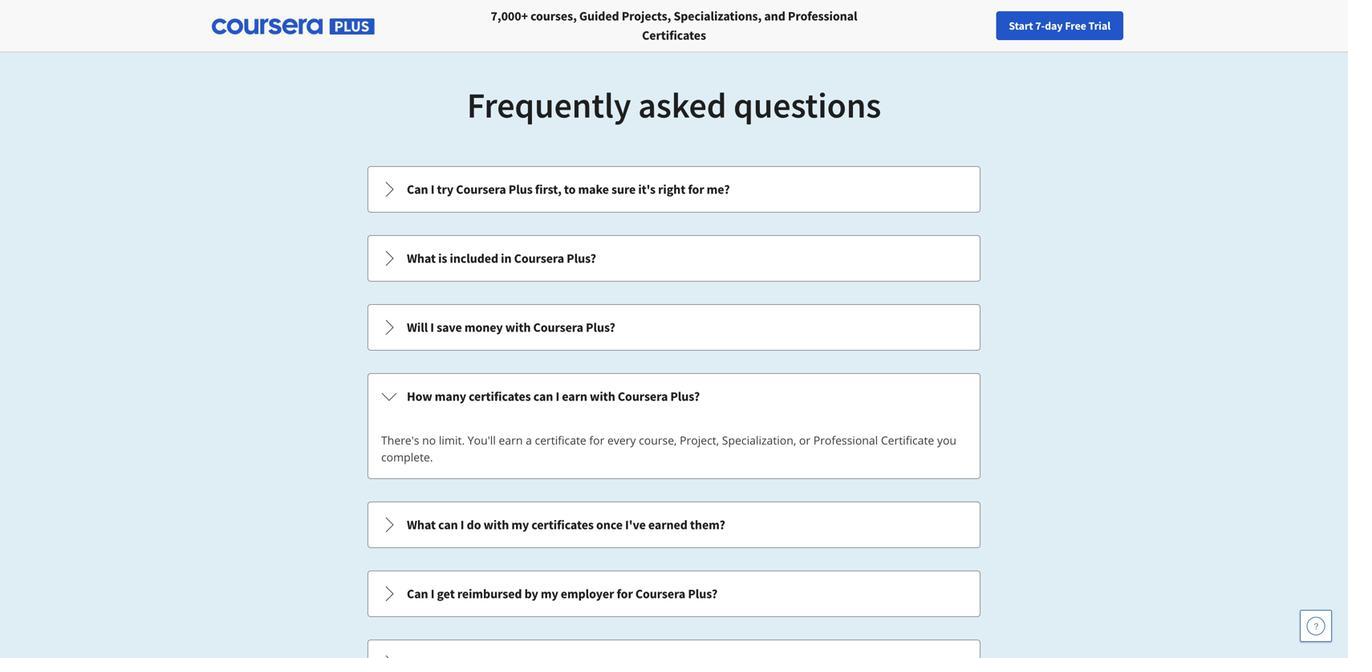 Task type: describe. For each thing, give the bounding box(es) containing it.
can i try coursera plus first, to make sure it's right for me?
[[407, 181, 730, 197]]

guided
[[580, 8, 619, 24]]

i for coursera
[[431, 181, 435, 197]]

what can i do with my certificates once i've earned them? button
[[368, 503, 980, 548]]

what for what is included in coursera plus?
[[407, 250, 436, 267]]

what is included in coursera plus? button
[[368, 236, 980, 281]]

you
[[938, 433, 957, 448]]

for for every
[[590, 433, 605, 448]]

free
[[1065, 18, 1087, 33]]

there's no limit. you'll earn a certificate for every course, project, specialization, or professional certificate you complete.
[[381, 433, 957, 465]]

your
[[1029, 18, 1051, 33]]

every
[[608, 433, 636, 448]]

trial
[[1089, 18, 1111, 33]]

coursera inside can i try coursera plus first, to make sure it's right for me? dropdown button
[[456, 181, 506, 197]]

sure
[[612, 181, 636, 197]]

can i try coursera plus first, to make sure it's right for me? button
[[368, 167, 980, 212]]

7,000+
[[491, 8, 528, 24]]

how
[[407, 389, 432, 405]]

get
[[437, 586, 455, 602]]

i up certificate
[[556, 389, 560, 405]]

right
[[658, 181, 686, 197]]

me?
[[707, 181, 730, 197]]

it's
[[638, 181, 656, 197]]

save
[[437, 320, 462, 336]]

asked
[[638, 83, 727, 127]]

included
[[450, 250, 499, 267]]

by
[[525, 586, 538, 602]]

i for money
[[431, 320, 434, 336]]

what for what can i do with my certificates once i've earned them?
[[407, 517, 436, 533]]

can inside dropdown button
[[438, 517, 458, 533]]

project,
[[680, 433, 719, 448]]

plus? inside "dropdown button"
[[567, 250, 596, 267]]

employer
[[561, 586, 614, 602]]

certificates
[[642, 27, 706, 43]]

how many certificates can i earn with coursera plus?
[[407, 389, 700, 405]]

frequently
[[467, 83, 631, 127]]

certificates inside how many certificates can i earn with coursera plus? dropdown button
[[469, 389, 531, 405]]

can i get reimbursed by my employer for coursera plus? button
[[368, 572, 980, 617]]

can inside dropdown button
[[534, 389, 553, 405]]

with for certificates
[[484, 517, 509, 533]]

can for can i try coursera plus first, to make sure it's right for me?
[[407, 181, 428, 197]]

will
[[407, 320, 428, 336]]

new
[[1053, 18, 1074, 33]]

i've
[[625, 517, 646, 533]]

many
[[435, 389, 466, 405]]

courses,
[[531, 8, 577, 24]]

projects,
[[622, 8, 671, 24]]

list containing can i try coursera plus first, to make sure it's right for me?
[[366, 165, 983, 658]]

how many certificates can i earn with coursera plus? button
[[368, 374, 980, 419]]

is
[[438, 250, 448, 267]]

frequently asked questions
[[467, 83, 882, 127]]



Task type: locate. For each thing, give the bounding box(es) containing it.
coursera inside how many certificates can i earn with coursera plus? dropdown button
[[618, 389, 668, 405]]

money
[[465, 320, 503, 336]]

1 what from the top
[[407, 250, 436, 267]]

earn up certificate
[[562, 389, 588, 405]]

can
[[407, 181, 428, 197], [407, 586, 428, 602]]

what can i do with my certificates once i've earned them?
[[407, 517, 726, 533]]

for left every
[[590, 433, 605, 448]]

what left is
[[407, 250, 436, 267]]

2 can from the top
[[407, 586, 428, 602]]

you'll
[[468, 433, 496, 448]]

coursera right try
[[456, 181, 506, 197]]

1 horizontal spatial earn
[[562, 389, 588, 405]]

1 vertical spatial my
[[541, 586, 559, 602]]

1 vertical spatial earn
[[499, 433, 523, 448]]

for inside dropdown button
[[688, 181, 705, 197]]

0 horizontal spatial my
[[512, 517, 529, 533]]

professional right or
[[814, 433, 878, 448]]

1 vertical spatial with
[[590, 389, 616, 405]]

specializations,
[[674, 8, 762, 24]]

certificates inside what can i do with my certificates once i've earned them? dropdown button
[[532, 517, 594, 533]]

can inside dropdown button
[[407, 586, 428, 602]]

0 horizontal spatial earn
[[499, 433, 523, 448]]

0 horizontal spatial for
[[590, 433, 605, 448]]

0 vertical spatial with
[[506, 320, 531, 336]]

earn left a
[[499, 433, 523, 448]]

can i get reimbursed by my employer for coursera plus?
[[407, 586, 718, 602]]

coursera plus image
[[212, 19, 375, 35]]

first,
[[535, 181, 562, 197]]

1 vertical spatial professional
[[814, 433, 878, 448]]

once
[[596, 517, 623, 533]]

1 vertical spatial can
[[438, 517, 458, 533]]

help center image
[[1307, 617, 1326, 636]]

my
[[512, 517, 529, 533], [541, 586, 559, 602]]

a
[[526, 433, 532, 448]]

coursera inside will i save money with coursera plus? dropdown button
[[533, 320, 584, 336]]

0 vertical spatial for
[[688, 181, 705, 197]]

day
[[1045, 18, 1063, 33]]

no
[[422, 433, 436, 448]]

0 vertical spatial my
[[512, 517, 529, 533]]

can up certificate
[[534, 389, 553, 405]]

1 horizontal spatial my
[[541, 586, 559, 602]]

do
[[467, 517, 481, 533]]

coursera
[[456, 181, 506, 197], [514, 250, 564, 267], [533, 320, 584, 336], [618, 389, 668, 405], [636, 586, 686, 602]]

professional inside 7,000+ courses, guided projects, specializations, and professional certificates
[[788, 8, 858, 24]]

what inside dropdown button
[[407, 517, 436, 533]]

start
[[1009, 18, 1034, 33]]

my right do at the bottom left of page
[[512, 517, 529, 533]]

i left get
[[431, 586, 435, 602]]

2 vertical spatial with
[[484, 517, 509, 533]]

2 what from the top
[[407, 517, 436, 533]]

1 vertical spatial what
[[407, 517, 436, 533]]

start 7-day free trial
[[1009, 18, 1111, 33]]

certificates up "you'll"
[[469, 389, 531, 405]]

with
[[506, 320, 531, 336], [590, 389, 616, 405], [484, 517, 509, 533]]

find
[[1006, 18, 1027, 33]]

0 horizontal spatial certificates
[[469, 389, 531, 405]]

make
[[578, 181, 609, 197]]

my inside dropdown button
[[512, 517, 529, 533]]

try
[[437, 181, 454, 197]]

1 vertical spatial certificates
[[532, 517, 594, 533]]

plus? inside dropdown button
[[586, 320, 616, 336]]

limit.
[[439, 433, 465, 448]]

my right the by
[[541, 586, 559, 602]]

professional inside there's no limit. you'll earn a certificate for every course, project, specialization, or professional certificate you complete.
[[814, 433, 878, 448]]

can
[[534, 389, 553, 405], [438, 517, 458, 533]]

can inside dropdown button
[[407, 181, 428, 197]]

i right the "will"
[[431, 320, 434, 336]]

0 vertical spatial can
[[534, 389, 553, 405]]

1 can from the top
[[407, 181, 428, 197]]

i left do at the bottom left of page
[[461, 517, 464, 533]]

will i save money with coursera plus? button
[[368, 305, 980, 350]]

0 vertical spatial professional
[[788, 8, 858, 24]]

coursera right in
[[514, 250, 564, 267]]

for inside dropdown button
[[617, 586, 633, 602]]

for inside there's no limit. you'll earn a certificate for every course, project, specialization, or professional certificate you complete.
[[590, 433, 605, 448]]

coursera inside the what is included in coursera plus? "dropdown button"
[[514, 250, 564, 267]]

0 vertical spatial earn
[[562, 389, 588, 405]]

certificate
[[881, 433, 935, 448]]

1 horizontal spatial can
[[534, 389, 553, 405]]

earn inside there's no limit. you'll earn a certificate for every course, project, specialization, or professional certificate you complete.
[[499, 433, 523, 448]]

1 horizontal spatial certificates
[[532, 517, 594, 533]]

for left "me?"
[[688, 181, 705, 197]]

None search field
[[221, 10, 606, 42]]

can left do at the bottom left of page
[[438, 517, 458, 533]]

start 7-day free trial button
[[997, 11, 1124, 40]]

0 vertical spatial what
[[407, 250, 436, 267]]

certificates
[[469, 389, 531, 405], [532, 517, 594, 533]]

reimbursed
[[457, 586, 522, 602]]

0 vertical spatial can
[[407, 181, 428, 197]]

what inside "dropdown button"
[[407, 250, 436, 267]]

can for can i get reimbursed by my employer for coursera plus?
[[407, 586, 428, 602]]

with right do at the bottom left of page
[[484, 517, 509, 533]]

2 horizontal spatial for
[[688, 181, 705, 197]]

coursera up course,
[[618, 389, 668, 405]]

earn inside dropdown button
[[562, 389, 588, 405]]

can left get
[[407, 586, 428, 602]]

1 horizontal spatial for
[[617, 586, 633, 602]]

2 vertical spatial for
[[617, 586, 633, 602]]

what is included in coursera plus?
[[407, 250, 596, 267]]

i for reimbursed
[[431, 586, 435, 602]]

0 horizontal spatial can
[[438, 517, 458, 533]]

1 vertical spatial for
[[590, 433, 605, 448]]

plus?
[[567, 250, 596, 267], [586, 320, 616, 336], [671, 389, 700, 405], [688, 586, 718, 602]]

professional right and
[[788, 8, 858, 24]]

0 vertical spatial certificates
[[469, 389, 531, 405]]

what
[[407, 250, 436, 267], [407, 517, 436, 533]]

and
[[765, 8, 786, 24]]

for
[[688, 181, 705, 197], [590, 433, 605, 448], [617, 586, 633, 602]]

can left try
[[407, 181, 428, 197]]

i left try
[[431, 181, 435, 197]]

plus
[[509, 181, 533, 197]]

for right employer
[[617, 586, 633, 602]]

find your new career link
[[998, 16, 1115, 36]]

7-
[[1036, 18, 1045, 33]]

career
[[1076, 18, 1107, 33]]

will i save money with coursera plus?
[[407, 320, 616, 336]]

with inside dropdown button
[[590, 389, 616, 405]]

certificates left once
[[532, 517, 594, 533]]

coursera down earned
[[636, 586, 686, 602]]

for for coursera
[[617, 586, 633, 602]]

them?
[[690, 517, 726, 533]]

find your new career
[[1006, 18, 1107, 33]]

with right 'money'
[[506, 320, 531, 336]]

what left do at the bottom left of page
[[407, 517, 436, 533]]

there's
[[381, 433, 419, 448]]

to
[[564, 181, 576, 197]]

certificate
[[535, 433, 587, 448]]

or
[[800, 433, 811, 448]]

in
[[501, 250, 512, 267]]

specialization,
[[722, 433, 797, 448]]

1 vertical spatial can
[[407, 586, 428, 602]]

complete.
[[381, 450, 433, 465]]

professional
[[788, 8, 858, 24], [814, 433, 878, 448]]

course,
[[639, 433, 677, 448]]

my inside dropdown button
[[541, 586, 559, 602]]

i
[[431, 181, 435, 197], [431, 320, 434, 336], [556, 389, 560, 405], [461, 517, 464, 533], [431, 586, 435, 602]]

coursera inside can i get reimbursed by my employer for coursera plus? dropdown button
[[636, 586, 686, 602]]

earn
[[562, 389, 588, 405], [499, 433, 523, 448]]

questions
[[734, 83, 882, 127]]

with up every
[[590, 389, 616, 405]]

my for employer
[[541, 586, 559, 602]]

earned
[[649, 517, 688, 533]]

coursera up how many certificates can i earn with coursera plus?
[[533, 320, 584, 336]]

list
[[366, 165, 983, 658]]

my for certificates
[[512, 517, 529, 533]]

7,000+ courses, guided projects, specializations, and professional certificates
[[491, 8, 858, 43]]

with for plus?
[[506, 320, 531, 336]]



Task type: vqa. For each thing, say whether or not it's contained in the screenshot.
the rightmost There
no



